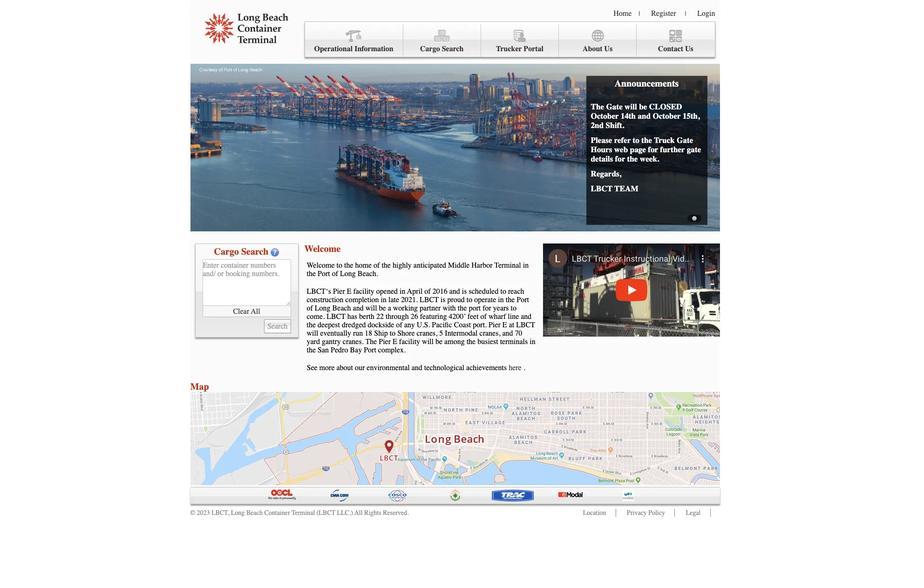 Task type: vqa. For each thing, say whether or not it's contained in the screenshot.
middle 'E'
yes



Task type: locate. For each thing, give the bounding box(es) containing it.
0 horizontal spatial cargo
[[214, 246, 239, 257]]

more
[[319, 364, 335, 372]]

1 horizontal spatial us
[[685, 45, 694, 53]]

working
[[393, 304, 418, 313]]

2 us from the left
[[685, 45, 694, 53]]

lbct's
[[307, 287, 331, 296]]

bay
[[350, 346, 362, 355]]

pier right lbct's
[[333, 287, 345, 296]]

1 vertical spatial welcome
[[307, 261, 335, 270]]

0 horizontal spatial cargo search
[[214, 246, 269, 257]]

beach left container
[[246, 509, 263, 517]]

the inside lbct's pier e facility opened in april of 2016 and is scheduled to reach construction completion in late 2021.  lbct is proud to operate in the port of long beach and will be a working partner with the port for years to come.  lbct has berth 22 through 26 featuring 4200' feet of wharf line and the deepest dredged dockside of any u.s. pacific coast port. pier e at lbct will eventually run 18 ship to shore cranes, 5 intermodal cranes, and 70 yard gantry cranes. the pier e facility will be among the busiest terminals in the san pedro bay port complex.
[[366, 338, 377, 346]]

lbct's pier e facility opened in april of 2016 and is scheduled to reach construction completion in late 2021.  lbct is proud to operate in the port of long beach and will be a working partner with the port for years to come.  lbct has berth 22 through 26 featuring 4200' feet of wharf line and the deepest dredged dockside of any u.s. pacific coast port. pier e at lbct will eventually run 18 ship to shore cranes, 5 intermodal cranes, and 70 yard gantry cranes. the pier e facility will be among the busiest terminals in the san pedro bay port complex.
[[307, 287, 536, 355]]

0 horizontal spatial be
[[379, 304, 386, 313]]

1 horizontal spatial beach
[[332, 304, 351, 313]]

terminal left the (lbct
[[292, 509, 315, 517]]

legal link
[[686, 509, 701, 517]]

the up line
[[506, 296, 515, 304]]

october
[[591, 111, 619, 121], [653, 111, 681, 121]]

0 horizontal spatial search
[[241, 246, 269, 257]]

1 horizontal spatial facility
[[399, 338, 420, 346]]

| left login link
[[685, 10, 686, 18]]

home link
[[614, 9, 632, 18]]

1 horizontal spatial cargo
[[420, 45, 440, 53]]

facility down any
[[399, 338, 420, 346]]

terminal
[[495, 261, 521, 270], [292, 509, 315, 517]]

1 horizontal spatial port
[[364, 346, 376, 355]]

0 vertical spatial cargo search
[[420, 45, 464, 53]]

2 vertical spatial e
[[393, 338, 397, 346]]

1 horizontal spatial for
[[615, 154, 625, 164]]

port.
[[473, 321, 487, 329]]

gate right truck
[[677, 136, 693, 145]]

cargo search inside cargo search link
[[420, 45, 464, 53]]

0 horizontal spatial us
[[605, 45, 613, 53]]

1 horizontal spatial cranes,
[[480, 329, 501, 338]]

2 vertical spatial pier
[[379, 338, 391, 346]]

search
[[442, 45, 464, 53], [241, 246, 269, 257]]

0 horizontal spatial the
[[366, 338, 377, 346]]

cranes,
[[417, 329, 438, 338], [480, 329, 501, 338]]

0 horizontal spatial port
[[318, 270, 330, 278]]

0 vertical spatial gate
[[606, 102, 623, 111]]

of right home
[[374, 261, 380, 270]]

2 october from the left
[[653, 111, 681, 121]]

to right proud
[[467, 296, 473, 304]]

2 vertical spatial port
[[364, 346, 376, 355]]

1 | from the left
[[639, 10, 640, 18]]

1 horizontal spatial |
[[685, 10, 686, 18]]

reach
[[508, 287, 524, 296]]

1 vertical spatial the
[[366, 338, 377, 346]]

at
[[509, 321, 514, 329]]

the right run
[[366, 338, 377, 346]]

0 vertical spatial e
[[347, 287, 352, 296]]

of right feet
[[481, 313, 487, 321]]

0 horizontal spatial for
[[483, 304, 491, 313]]

be
[[639, 102, 647, 111], [379, 304, 386, 313], [436, 338, 443, 346]]

announcements
[[615, 78, 679, 89]]

pedro
[[331, 346, 348, 355]]

0 vertical spatial terminal
[[495, 261, 521, 270]]

busiest
[[478, 338, 498, 346]]

technological
[[424, 364, 465, 372]]

beach.
[[358, 270, 378, 278]]

cranes.
[[343, 338, 364, 346]]

1 vertical spatial all
[[355, 509, 363, 517]]

0 horizontal spatial e
[[347, 287, 352, 296]]

0 horizontal spatial facility
[[353, 287, 374, 296]]

has
[[347, 313, 357, 321]]

us right contact
[[685, 45, 694, 53]]

1 horizontal spatial gate
[[677, 136, 693, 145]]

in inside welcome to the home of the highly anticipated middle harbor terminal in the port of long beach.
[[523, 261, 529, 270]]

lbct right at
[[516, 321, 535, 329]]

all right "llc.)"
[[355, 509, 363, 517]]

us right about
[[605, 45, 613, 53]]

shift.
[[606, 121, 624, 130]]

pier right port.
[[489, 321, 501, 329]]

and left technological
[[412, 364, 423, 372]]

2 vertical spatial long
[[231, 509, 245, 517]]

0 horizontal spatial gate
[[606, 102, 623, 111]]

october up truck
[[653, 111, 681, 121]]

will down announcements
[[625, 102, 637, 111]]

0 vertical spatial all
[[251, 307, 260, 316]]

u.s.
[[417, 321, 430, 329]]

| right home
[[639, 10, 640, 18]]

long right lbct,
[[231, 509, 245, 517]]

0 vertical spatial welcome
[[304, 244, 341, 254]]

clear all button
[[202, 306, 291, 317]]

1 vertical spatial facility
[[399, 338, 420, 346]]

1 horizontal spatial cargo search
[[420, 45, 464, 53]]

2 horizontal spatial for
[[648, 145, 658, 154]]

featuring
[[420, 313, 447, 321]]

home
[[614, 9, 632, 18]]

70
[[515, 329, 523, 338]]

all right clear
[[251, 307, 260, 316]]

cranes, down wharf
[[480, 329, 501, 338]]

0 horizontal spatial long
[[231, 509, 245, 517]]

1 vertical spatial gate
[[677, 136, 693, 145]]

0 vertical spatial beach
[[332, 304, 351, 313]]

1 vertical spatial e
[[503, 321, 507, 329]]

1 vertical spatial long
[[315, 304, 331, 313]]

the up yard
[[307, 321, 316, 329]]

is left scheduled
[[462, 287, 467, 296]]

port up line
[[517, 296, 529, 304]]

to left reach
[[501, 287, 506, 296]]

operate
[[474, 296, 496, 304]]

feet
[[468, 313, 479, 321]]

.
[[524, 364, 525, 372]]

lbct up featuring
[[420, 296, 439, 304]]

22
[[376, 313, 384, 321]]

1 vertical spatial port
[[517, 296, 529, 304]]

the up the '2nd'
[[591, 102, 604, 111]]

cranes, left 5
[[417, 329, 438, 338]]

gate up shift. at the right top of the page
[[606, 102, 623, 111]]

1 cranes, from the left
[[417, 329, 438, 338]]

1 vertical spatial cargo
[[214, 246, 239, 257]]

reserved.
[[383, 509, 409, 517]]

to inside please refer to the truck gate hours web page for further gate details for the week.
[[633, 136, 640, 145]]

deepest
[[318, 321, 340, 329]]

port right bay
[[364, 346, 376, 355]]

port inside welcome to the home of the highly anticipated middle harbor terminal in the port of long beach.
[[318, 270, 330, 278]]

2 horizontal spatial be
[[639, 102, 647, 111]]

0 horizontal spatial |
[[639, 10, 640, 18]]

and left 70
[[502, 329, 513, 338]]

the left truck
[[642, 136, 652, 145]]

be left a
[[379, 304, 386, 313]]

to right "refer"
[[633, 136, 640, 145]]

all inside button
[[251, 307, 260, 316]]

1 horizontal spatial the
[[591, 102, 604, 111]]

0 vertical spatial cargo
[[420, 45, 440, 53]]

about us link
[[559, 24, 637, 57]]

pier
[[333, 287, 345, 296], [489, 321, 501, 329], [379, 338, 391, 346]]

None submit
[[264, 320, 291, 334]]

anticipated
[[414, 261, 446, 270]]

the inside the gate will be closed october 14th and october 15th, 2nd shift.
[[591, 102, 604, 111]]

2 vertical spatial be
[[436, 338, 443, 346]]

1 horizontal spatial be
[[436, 338, 443, 346]]

long inside lbct's pier e facility opened in april of 2016 and is scheduled to reach construction completion in late 2021.  lbct is proud to operate in the port of long beach and will be a working partner with the port for years to come.  lbct has berth 22 through 26 featuring 4200' feet of wharf line and the deepest dredged dockside of any u.s. pacific coast port. pier e at lbct will eventually run 18 ship to shore cranes, 5 intermodal cranes, and 70 yard gantry cranes. the pier e facility will be among the busiest terminals in the san pedro bay port complex.
[[315, 304, 331, 313]]

© 2023 lbct, long beach container terminal (lbct llc.) all rights reserved.
[[190, 509, 409, 517]]

in right operate
[[498, 296, 504, 304]]

for right port
[[483, 304, 491, 313]]

to
[[633, 136, 640, 145], [337, 261, 342, 270], [501, 287, 506, 296], [467, 296, 473, 304], [511, 304, 517, 313], [390, 329, 396, 338]]

scheduled
[[469, 287, 499, 296]]

2 horizontal spatial pier
[[489, 321, 501, 329]]

0 horizontal spatial terminal
[[292, 509, 315, 517]]

web
[[614, 145, 628, 154]]

gate inside the gate will be closed october 14th and october 15th, 2nd shift.
[[606, 102, 623, 111]]

be left among
[[436, 338, 443, 346]]

menu bar
[[304, 21, 715, 57]]

to right the ship
[[390, 329, 396, 338]]

0 horizontal spatial all
[[251, 307, 260, 316]]

all
[[251, 307, 260, 316], [355, 509, 363, 517]]

and right line
[[521, 313, 532, 321]]

1 horizontal spatial october
[[653, 111, 681, 121]]

us
[[605, 45, 613, 53], [685, 45, 694, 53]]

further
[[660, 145, 685, 154]]

will down come.
[[307, 329, 318, 338]]

0 horizontal spatial beach
[[246, 509, 263, 517]]

and
[[449, 287, 460, 296], [353, 304, 364, 313], [521, 313, 532, 321], [502, 329, 513, 338], [412, 364, 423, 372]]

for
[[648, 145, 658, 154], [615, 154, 625, 164], [483, 304, 491, 313]]

0 vertical spatial the
[[591, 102, 604, 111]]

privacy
[[627, 509, 647, 517]]

for right page
[[648, 145, 658, 154]]

facility down beach.
[[353, 287, 374, 296]]

terminal right harbor
[[495, 261, 521, 270]]

legal
[[686, 509, 701, 517]]

2 cranes, from the left
[[480, 329, 501, 338]]

yard
[[307, 338, 320, 346]]

for right details
[[615, 154, 625, 164]]

1 horizontal spatial search
[[442, 45, 464, 53]]

1 us from the left
[[605, 45, 613, 53]]

0 horizontal spatial cranes,
[[417, 329, 438, 338]]

intermodal
[[445, 329, 478, 338]]

october up the please
[[591, 111, 619, 121]]

us for about us
[[605, 45, 613, 53]]

please
[[591, 136, 612, 145]]

2nd
[[591, 121, 604, 130]]

0 vertical spatial pier
[[333, 287, 345, 296]]

will left 5
[[422, 338, 434, 346]]

0 horizontal spatial october
[[591, 111, 619, 121]]

privacy policy link
[[627, 509, 665, 517]]

long left beach.
[[340, 270, 356, 278]]

1 vertical spatial terminal
[[292, 509, 315, 517]]

here
[[509, 364, 522, 372]]

lbct down regards,​ on the top right
[[591, 184, 613, 193]]

pier down dockside
[[379, 338, 391, 346]]

beach up dredged
[[332, 304, 351, 313]]

1 horizontal spatial long
[[315, 304, 331, 313]]

welcome inside welcome to the home of the highly anticipated middle harbor terminal in the port of long beach.
[[307, 261, 335, 270]]

cargo
[[420, 45, 440, 53], [214, 246, 239, 257]]

0 vertical spatial be
[[639, 102, 647, 111]]

2023
[[197, 509, 210, 517]]

contact
[[658, 45, 684, 53]]

the left home
[[344, 261, 353, 270]]

team
[[615, 184, 639, 193]]

1 vertical spatial pier
[[489, 321, 501, 329]]

0 vertical spatial search
[[442, 45, 464, 53]]

|
[[639, 10, 640, 18], [685, 10, 686, 18]]

2 horizontal spatial long
[[340, 270, 356, 278]]

will
[[625, 102, 637, 111], [366, 304, 377, 313], [307, 329, 318, 338], [422, 338, 434, 346]]

18
[[365, 329, 372, 338]]

in right late
[[400, 287, 406, 296]]

Enter container numbers and/ or booking numbers. text field
[[202, 260, 291, 306]]

clear all
[[233, 307, 260, 316]]

is
[[462, 287, 467, 296], [441, 296, 446, 304]]

to left home
[[337, 261, 342, 270]]

(lbct
[[317, 509, 335, 517]]

long inside welcome to the home of the highly anticipated middle harbor terminal in the port of long beach.
[[340, 270, 356, 278]]

0 vertical spatial port
[[318, 270, 330, 278]]

refer
[[614, 136, 631, 145]]

long down lbct's
[[315, 304, 331, 313]]

port up lbct's
[[318, 270, 330, 278]]

be left "closed"
[[639, 102, 647, 111]]

policy
[[649, 509, 665, 517]]

1 vertical spatial beach
[[246, 509, 263, 517]]

e left at
[[503, 321, 507, 329]]

welcome for welcome to the home of the highly anticipated middle harbor terminal in the port of long beach.
[[307, 261, 335, 270]]

of left any
[[396, 321, 402, 329]]

1 horizontal spatial terminal
[[495, 261, 521, 270]]

terminals
[[500, 338, 528, 346]]

e left shore
[[393, 338, 397, 346]]

is left proud
[[441, 296, 446, 304]]

1 horizontal spatial pier
[[379, 338, 391, 346]]

in up reach
[[523, 261, 529, 270]]

of left 2016
[[425, 287, 431, 296]]

proud
[[447, 296, 465, 304]]

for inside lbct's pier e facility opened in april of 2016 and is scheduled to reach construction completion in late 2021.  lbct is proud to operate in the port of long beach and will be a working partner with the port for years to come.  lbct has berth 22 through 26 featuring 4200' feet of wharf line and the deepest dredged dockside of any u.s. pacific coast port. pier e at lbct will eventually run 18 ship to shore cranes, 5 intermodal cranes, and 70 yard gantry cranes. the pier e facility will be among the busiest terminals in the san pedro bay port complex.
[[483, 304, 491, 313]]

april
[[407, 287, 423, 296]]

register
[[651, 9, 676, 18]]

0 vertical spatial long
[[340, 270, 356, 278]]

e up has
[[347, 287, 352, 296]]



Task type: describe. For each thing, give the bounding box(es) containing it.
menu bar containing operational information
[[304, 21, 715, 57]]

in right 70
[[530, 338, 536, 346]]

login
[[698, 9, 715, 18]]

gantry
[[322, 338, 341, 346]]

26
[[411, 313, 418, 321]]

2 horizontal spatial port
[[517, 296, 529, 304]]

will inside the gate will be closed october 14th and october 15th, 2nd shift.
[[625, 102, 637, 111]]

the up lbct's
[[307, 270, 316, 278]]

lbct team
[[591, 184, 639, 193]]

and up dredged
[[353, 304, 364, 313]]

cargo search link
[[403, 24, 481, 57]]

welcome to the home of the highly anticipated middle harbor terminal in the port of long beach.
[[307, 261, 529, 278]]

complex.
[[378, 346, 406, 355]]

any
[[404, 321, 415, 329]]

the left week.
[[627, 154, 638, 164]]

through
[[386, 313, 409, 321]]

the left port
[[458, 304, 467, 313]]

operational information link
[[305, 24, 403, 57]]

closed
[[649, 102, 682, 111]]

map
[[190, 382, 209, 392]]

2021.
[[401, 296, 418, 304]]

run
[[353, 329, 363, 338]]

location
[[583, 509, 606, 517]]

container
[[264, 509, 290, 517]]

contact us
[[658, 45, 694, 53]]

construction
[[307, 296, 344, 304]]

highly
[[393, 261, 412, 270]]

details
[[591, 154, 613, 164]]

rights
[[364, 509, 381, 517]]

welcome for welcome
[[304, 244, 341, 254]]

see
[[307, 364, 318, 372]]

lbct left has
[[327, 313, 346, 321]]

see more about our environmental and technological achievements here .
[[307, 364, 525, 372]]

the right among
[[467, 338, 476, 346]]

1 vertical spatial search
[[241, 246, 269, 257]]

0 horizontal spatial is
[[441, 296, 446, 304]]

regards,​
[[591, 169, 621, 178]]

©
[[190, 509, 195, 517]]

1 horizontal spatial is
[[462, 287, 467, 296]]

the left san
[[307, 346, 316, 355]]

information
[[355, 45, 394, 53]]

san
[[318, 346, 329, 355]]

gate
[[687, 145, 701, 154]]

1 horizontal spatial all
[[355, 509, 363, 517]]

2 horizontal spatial e
[[503, 321, 507, 329]]

years
[[493, 304, 509, 313]]

0 vertical spatial facility
[[353, 287, 374, 296]]

and right 2016
[[449, 287, 460, 296]]

lbct,
[[212, 509, 229, 517]]

5
[[440, 329, 443, 338]]

with
[[443, 304, 456, 313]]

pacific
[[432, 321, 452, 329]]

be inside the gate will be closed october 14th and october 15th, 2nd shift.
[[639, 102, 647, 111]]

about
[[583, 45, 603, 53]]

clear
[[233, 307, 249, 316]]

come.
[[307, 313, 325, 321]]

beach inside lbct's pier e facility opened in april of 2016 and is scheduled to reach construction completion in late 2021.  lbct is proud to operate in the port of long beach and will be a working partner with the port for years to come.  lbct has berth 22 through 26 featuring 4200' feet of wharf line and the deepest dredged dockside of any u.s. pacific coast port. pier e at lbct will eventually run 18 ship to shore cranes, 5 intermodal cranes, and 70 yard gantry cranes. the pier e facility will be among the busiest terminals in the san pedro bay port complex.
[[332, 304, 351, 313]]

achievements
[[466, 364, 507, 372]]

wharf
[[489, 313, 506, 321]]

please refer to the truck gate hours web page for further gate details for the week.
[[591, 136, 701, 164]]

portal
[[524, 45, 544, 53]]

1 horizontal spatial e
[[393, 338, 397, 346]]

us for contact us
[[685, 45, 694, 53]]

1 vertical spatial cargo search
[[214, 246, 269, 257]]

0 horizontal spatial pier
[[333, 287, 345, 296]]

home
[[355, 261, 372, 270]]

dockside
[[368, 321, 394, 329]]

late
[[389, 296, 399, 304]]

a
[[388, 304, 391, 313]]

trucker portal
[[496, 45, 544, 53]]

the left highly
[[382, 261, 391, 270]]

about
[[337, 364, 353, 372]]

operational
[[314, 45, 353, 53]]

2016
[[433, 287, 448, 296]]

in left late
[[381, 296, 387, 304]]

operational information
[[314, 45, 394, 53]]

partner
[[420, 304, 441, 313]]

page
[[630, 145, 646, 154]]

here link
[[509, 364, 522, 372]]

cargo inside cargo search link
[[420, 45, 440, 53]]

2 | from the left
[[685, 10, 686, 18]]

terminal inside welcome to the home of the highly anticipated middle harbor terminal in the port of long beach.
[[495, 261, 521, 270]]

dredged
[[342, 321, 366, 329]]

trucker
[[496, 45, 522, 53]]

shore
[[397, 329, 415, 338]]

of up construction
[[332, 270, 338, 278]]

line
[[508, 313, 519, 321]]

14th and
[[621, 111, 651, 121]]

our
[[355, 364, 365, 372]]

15th,
[[683, 111, 700, 121]]

opened
[[376, 287, 398, 296]]

completion
[[346, 296, 379, 304]]

week.
[[640, 154, 659, 164]]

1 october from the left
[[591, 111, 619, 121]]

gate inside please refer to the truck gate hours web page for further gate details for the week.
[[677, 136, 693, 145]]

port
[[469, 304, 481, 313]]

to inside welcome to the home of the highly anticipated middle harbor terminal in the port of long beach.
[[337, 261, 342, 270]]

among
[[445, 338, 465, 346]]

coast
[[454, 321, 471, 329]]

contact us link
[[637, 24, 715, 57]]

of down lbct's
[[307, 304, 313, 313]]

llc.)
[[337, 509, 353, 517]]

to right years
[[511, 304, 517, 313]]

privacy policy
[[627, 509, 665, 517]]

environmental
[[367, 364, 410, 372]]

ship
[[374, 329, 388, 338]]

about us
[[583, 45, 613, 53]]

will left a
[[366, 304, 377, 313]]

login link
[[698, 9, 715, 18]]

truck
[[654, 136, 675, 145]]

1 vertical spatial be
[[379, 304, 386, 313]]



